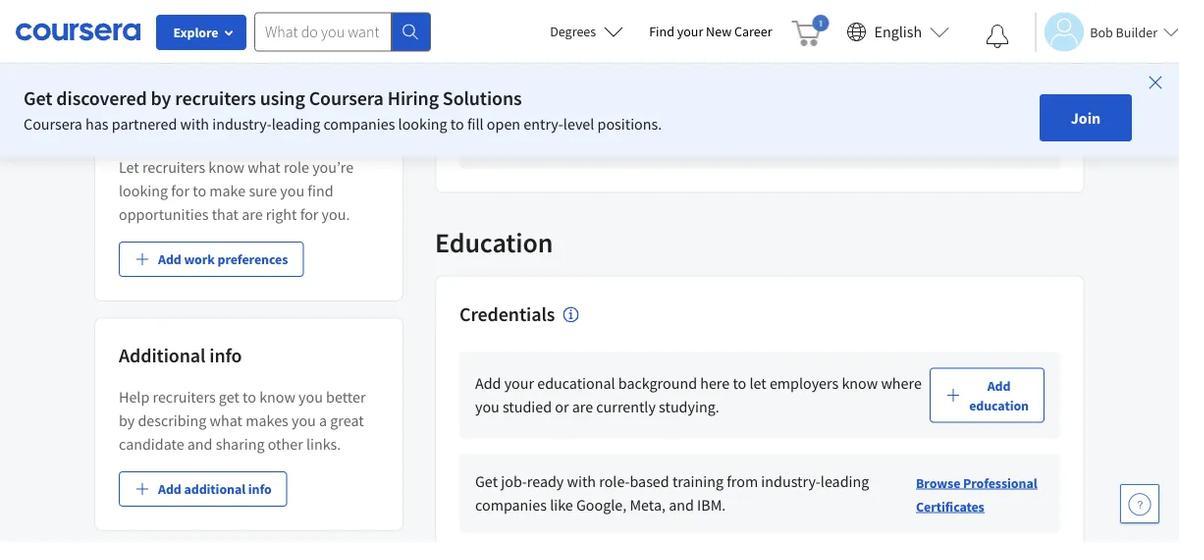 Task type: locate. For each thing, give the bounding box(es) containing it.
0 vertical spatial looking
[[398, 114, 447, 134]]

add work preferences
[[158, 250, 288, 268]]

preferences
[[218, 250, 288, 268]]

companies down job-
[[475, 495, 547, 515]]

1 vertical spatial industry-
[[761, 472, 821, 491]]

add up education
[[988, 377, 1011, 394]]

browse professional certificates link
[[916, 474, 1038, 515]]

add additional info button
[[119, 471, 287, 507]]

to right the get
[[243, 387, 256, 407]]

other
[[268, 434, 303, 454]]

are down sure
[[242, 204, 263, 224]]

to inside add your educational background here to let employers know where you studied or are currently studying.
[[733, 374, 747, 393]]

know up "make"
[[208, 157, 245, 177]]

companies
[[323, 114, 395, 134], [475, 495, 547, 515]]

recruiters inside let recruiters know what role you're looking for to make sure you find opportunities that are right for you.
[[142, 157, 205, 177]]

get for discovered
[[24, 86, 52, 110]]

coursera left has
[[24, 114, 82, 134]]

1 vertical spatial coursera
[[24, 114, 82, 134]]

1 horizontal spatial for
[[300, 204, 319, 224]]

you left studied
[[475, 397, 500, 417]]

great
[[330, 410, 364, 430]]

are down educational
[[572, 397, 593, 417]]

1 horizontal spatial get
[[475, 472, 498, 491]]

1 vertical spatial you're
[[312, 157, 354, 177]]

starting
[[799, 76, 849, 96]]

0 horizontal spatial and
[[187, 434, 213, 454]]

0 vertical spatial recruiters
[[175, 86, 256, 110]]

know up makes
[[259, 387, 296, 407]]

recruiters down update
[[175, 86, 256, 110]]

0 horizontal spatial with
[[180, 114, 209, 134]]

your up internships
[[504, 76, 534, 96]]

you inside add your educational background here to let employers know where you studied or are currently studying.
[[475, 397, 500, 417]]

what inside let recruiters know what role you're looking for to make sure you find opportunities that are right for you.
[[248, 157, 281, 177]]

ibm.
[[697, 495, 726, 515]]

get inside get discovered by recruiters using coursera hiring solutions coursera has partnered with industry-leading companies looking to fill open entry-level positions.
[[24, 86, 52, 110]]

0 vertical spatial your
[[677, 23, 703, 40]]

coursera image
[[16, 16, 140, 47]]

for
[[171, 181, 190, 200], [300, 204, 319, 224]]

2 vertical spatial recruiters
[[153, 387, 216, 407]]

0 vertical spatial or
[[552, 100, 566, 120]]

to left "fill"
[[451, 114, 464, 134]]

0 horizontal spatial get
[[24, 86, 52, 110]]

recruiters up describing
[[153, 387, 216, 407]]

1 vertical spatial or
[[555, 397, 569, 417]]

companies down hiring
[[323, 114, 395, 134]]

looking inside get discovered by recruiters using coursera hiring solutions coursera has partnered with industry-leading companies looking to fill open entry-level positions.
[[398, 114, 447, 134]]

0 horizontal spatial by
[[119, 410, 135, 430]]

by down help
[[119, 410, 135, 430]]

credentials
[[460, 302, 555, 326]]

join button
[[1040, 94, 1132, 141]]

1 horizontal spatial are
[[572, 397, 593, 417]]

find
[[308, 181, 333, 200]]

1 vertical spatial are
[[572, 397, 593, 417]]

recruiters inside the help recruiters get to know you better by describing what makes you a great candidate and sharing other links.
[[153, 387, 216, 407]]

1 vertical spatial with
[[567, 472, 596, 491]]

you left a
[[292, 410, 316, 430]]

browse professional certificates
[[916, 474, 1038, 515]]

add inside add your educational background here to let employers know where you studied or are currently studying.
[[475, 374, 501, 393]]

google,
[[576, 495, 627, 515]]

or down past
[[552, 100, 566, 120]]

or inside add your educational background here to let employers know where you studied or are currently studying.
[[555, 397, 569, 417]]

browse
[[916, 474, 961, 491]]

1 horizontal spatial by
[[151, 86, 171, 110]]

work history
[[460, 13, 566, 38]]

experience up positions.
[[605, 76, 676, 96]]

internships
[[475, 100, 549, 120]]

work up volunteer
[[569, 76, 601, 96]]

or down educational
[[555, 397, 569, 417]]

leading down using
[[272, 114, 320, 134]]

your inside add your past work experience here. if you're just starting out, you can add internships or volunteer experience instead.
[[504, 76, 534, 96]]

1 horizontal spatial looking
[[398, 114, 447, 134]]

degrees button
[[534, 10, 639, 53]]

1 horizontal spatial companies
[[475, 495, 547, 515]]

0 horizontal spatial know
[[208, 157, 245, 177]]

add for add additional info
[[158, 480, 181, 498]]

1 horizontal spatial and
[[669, 495, 694, 515]]

0 vertical spatial get
[[24, 86, 52, 110]]

looking down let at the top of page
[[119, 181, 168, 200]]

your for educational
[[504, 374, 534, 393]]

know left where
[[842, 374, 878, 393]]

add down 'credentials'
[[475, 374, 501, 393]]

add up internships
[[475, 76, 501, 96]]

add for add your educational background here to let employers know where you studied or are currently studying.
[[475, 374, 501, 393]]

get
[[24, 86, 52, 110], [475, 472, 498, 491]]

with
[[180, 114, 209, 134], [567, 472, 596, 491]]

your up studied
[[504, 374, 534, 393]]

you for a
[[292, 410, 316, 430]]

0 vertical spatial work
[[569, 76, 601, 96]]

here
[[700, 374, 730, 393]]

0 horizontal spatial looking
[[119, 181, 168, 200]]

0 vertical spatial industry-
[[212, 114, 272, 134]]

0 vertical spatial what
[[248, 157, 281, 177]]

1 vertical spatial work
[[541, 130, 571, 148]]

info up the get
[[209, 343, 242, 368]]

0 vertical spatial are
[[242, 204, 263, 224]]

1 vertical spatial by
[[119, 410, 135, 430]]

to left "make"
[[193, 181, 206, 200]]

shopping cart: 1 item image
[[792, 15, 829, 46]]

your inside add your educational background here to let employers know where you studied or are currently studying.
[[504, 374, 534, 393]]

what
[[248, 157, 281, 177], [210, 410, 243, 430]]

your
[[677, 23, 703, 40], [504, 76, 534, 96], [504, 374, 534, 393]]

education
[[969, 396, 1029, 414]]

1 vertical spatial recruiters
[[142, 157, 205, 177]]

work for preferences
[[184, 250, 215, 268]]

info right additional
[[248, 480, 272, 498]]

work down internships
[[541, 130, 571, 148]]

1 vertical spatial get
[[475, 472, 498, 491]]

2 horizontal spatial know
[[842, 374, 878, 393]]

with right "partnered"
[[180, 114, 209, 134]]

where
[[881, 374, 922, 393]]

show notifications image
[[986, 25, 1010, 48]]

0 horizontal spatial what
[[210, 410, 243, 430]]

and down describing
[[187, 434, 213, 454]]

0 horizontal spatial industry-
[[212, 114, 272, 134]]

looking
[[398, 114, 447, 134], [119, 181, 168, 200]]

1 vertical spatial companies
[[475, 495, 547, 515]]

are
[[242, 204, 263, 224], [572, 397, 593, 417]]

english
[[875, 22, 922, 42]]

1 horizontal spatial with
[[567, 472, 596, 491]]

0 vertical spatial for
[[171, 181, 190, 200]]

to
[[451, 114, 464, 134], [193, 181, 206, 200], [733, 374, 747, 393], [243, 387, 256, 407]]

0 horizontal spatial leading
[[272, 114, 320, 134]]

1 vertical spatial and
[[669, 495, 694, 515]]

with up google,
[[567, 472, 596, 491]]

you're inside let recruiters know what role you're looking for to make sure you find opportunities that are right for you.
[[312, 157, 354, 177]]

2 vertical spatial experience
[[574, 130, 639, 148]]

are inside let recruiters know what role you're looking for to make sure you find opportunities that are right for you.
[[242, 204, 263, 224]]

coursera down visibility
[[309, 86, 384, 110]]

and down the training
[[669, 495, 694, 515]]

what down the get
[[210, 410, 243, 430]]

find
[[649, 23, 675, 40]]

job-
[[501, 472, 527, 491]]

you're up find
[[312, 157, 354, 177]]

0 vertical spatial and
[[187, 434, 213, 454]]

add for add work preferences
[[158, 250, 181, 268]]

0 horizontal spatial are
[[242, 204, 263, 224]]

make
[[209, 181, 246, 200]]

add left additional
[[158, 480, 181, 498]]

1 vertical spatial info
[[248, 480, 272, 498]]

history
[[507, 13, 566, 38]]

work inside add your past work experience here. if you're just starting out, you can add internships or volunteer experience instead.
[[569, 76, 601, 96]]

1 horizontal spatial what
[[248, 157, 281, 177]]

0 vertical spatial by
[[151, 86, 171, 110]]

companies inside get job-ready with role-based training from industry-leading companies like google, meta, and ibm.
[[475, 495, 547, 515]]

using
[[260, 86, 305, 110]]

looking down hiring
[[398, 114, 447, 134]]

industry-
[[212, 114, 272, 134], [761, 472, 821, 491]]

get inside get job-ready with role-based training from industry-leading companies like google, meta, and ibm.
[[475, 472, 498, 491]]

experience down volunteer
[[574, 130, 639, 148]]

1 vertical spatial what
[[210, 410, 243, 430]]

for down find
[[300, 204, 319, 224]]

experience down here.
[[635, 100, 707, 120]]

0 horizontal spatial companies
[[323, 114, 395, 134]]

add inside add your past work experience here. if you're just starting out, you can add internships or volunteer experience instead.
[[475, 76, 501, 96]]

add inside add education
[[988, 377, 1011, 394]]

know
[[208, 157, 245, 177], [842, 374, 878, 393], [259, 387, 296, 407]]

fill
[[467, 114, 484, 134]]

let
[[750, 374, 767, 393]]

you inside let recruiters know what role you're looking for to make sure you find opportunities that are right for you.
[[280, 181, 305, 200]]

recruiters right let at the top of page
[[142, 157, 205, 177]]

industry- right from
[[761, 472, 821, 491]]

you're up instead.
[[728, 76, 769, 96]]

education
[[435, 225, 553, 259]]

add for add work experience
[[515, 130, 538, 148]]

you
[[882, 76, 906, 96], [280, 181, 305, 200], [299, 387, 323, 407], [475, 397, 500, 417], [292, 410, 316, 430]]

0 horizontal spatial coursera
[[24, 114, 82, 134]]

you're inside add your past work experience here. if you're just starting out, you can add internships or volunteer experience instead.
[[728, 76, 769, 96]]

update
[[169, 57, 218, 77]]

0 vertical spatial with
[[180, 114, 209, 134]]

leading
[[272, 114, 320, 134], [821, 472, 869, 491]]

1 vertical spatial your
[[504, 76, 534, 96]]

0 vertical spatial you're
[[728, 76, 769, 96]]

2 vertical spatial work
[[184, 250, 215, 268]]

None search field
[[254, 12, 431, 52]]

by inside get discovered by recruiters using coursera hiring solutions coursera has partnered with industry-leading companies looking to fill open entry-level positions.
[[151, 86, 171, 110]]

level
[[564, 114, 594, 134]]

open
[[487, 114, 521, 134]]

certificates
[[916, 497, 985, 515]]

2 vertical spatial your
[[504, 374, 534, 393]]

get
[[219, 387, 240, 407]]

1 horizontal spatial industry-
[[761, 472, 821, 491]]

work down 'that'
[[184, 250, 215, 268]]

1 vertical spatial looking
[[119, 181, 168, 200]]

industry- down using
[[212, 114, 272, 134]]

by up "partnered"
[[151, 86, 171, 110]]

info
[[209, 343, 242, 368], [248, 480, 272, 498]]

1 horizontal spatial info
[[248, 480, 272, 498]]

1 horizontal spatial leading
[[821, 472, 869, 491]]

leading left browse
[[821, 472, 869, 491]]

to inside the help recruiters get to know you better by describing what makes you a great candidate and sharing other links.
[[243, 387, 256, 407]]

your right find on the top right
[[677, 23, 703, 40]]

industry- inside get discovered by recruiters using coursera hiring solutions coursera has partnered with industry-leading companies looking to fill open entry-level positions.
[[212, 114, 272, 134]]

you inside add your past work experience here. if you're just starting out, you can add internships or volunteer experience instead.
[[882, 76, 906, 96]]

you down role
[[280, 181, 305, 200]]

1 horizontal spatial know
[[259, 387, 296, 407]]

what up sure
[[248, 157, 281, 177]]

partnered
[[112, 114, 177, 134]]

1 horizontal spatial coursera
[[309, 86, 384, 110]]

additional info
[[119, 343, 242, 368]]

recruiters
[[175, 86, 256, 110], [142, 157, 205, 177], [153, 387, 216, 407]]

to left let at the bottom right
[[733, 374, 747, 393]]

additional
[[184, 480, 246, 498]]

join
[[1071, 108, 1101, 128]]

candidate
[[119, 434, 184, 454]]

1 vertical spatial leading
[[821, 472, 869, 491]]

add work experience
[[515, 130, 639, 148]]

for up opportunities
[[171, 181, 190, 200]]

you left can
[[882, 76, 906, 96]]

or
[[552, 100, 566, 120], [555, 397, 569, 417]]

0 vertical spatial companies
[[323, 114, 395, 134]]

your for past
[[504, 76, 534, 96]]

get left discovered
[[24, 86, 52, 110]]

add down internships
[[515, 130, 538, 148]]

coursera
[[309, 86, 384, 110], [24, 114, 82, 134]]

0 vertical spatial leading
[[272, 114, 320, 134]]

your inside 'link'
[[677, 23, 703, 40]]

get left job-
[[475, 472, 498, 491]]

add down opportunities
[[158, 250, 181, 268]]

and
[[187, 434, 213, 454], [669, 495, 694, 515]]

1 horizontal spatial you're
[[728, 76, 769, 96]]

0 vertical spatial info
[[209, 343, 242, 368]]

0 horizontal spatial you're
[[312, 157, 354, 177]]

0 vertical spatial coursera
[[309, 86, 384, 110]]

1 vertical spatial for
[[300, 204, 319, 224]]

add for add education
[[988, 377, 1011, 394]]

that
[[212, 204, 239, 224]]



Task type: describe. For each thing, give the bounding box(es) containing it.
add
[[936, 76, 962, 96]]

just
[[772, 76, 796, 96]]

explore
[[173, 24, 219, 41]]

1 vertical spatial experience
[[635, 100, 707, 120]]

with inside get job-ready with role-based training from industry-leading companies like google, meta, and ibm.
[[567, 472, 596, 491]]

0 horizontal spatial info
[[209, 343, 242, 368]]

meta,
[[630, 495, 666, 515]]

add work experience button
[[475, 121, 655, 157]]

get job-ready with role-based training from industry-leading companies like google, meta, and ibm.
[[475, 472, 869, 515]]

info inside 'add additional info' button
[[248, 480, 272, 498]]

bob builder button
[[1035, 12, 1179, 52]]

a
[[319, 410, 327, 430]]

work
[[460, 13, 503, 38]]

to inside let recruiters know what role you're looking for to make sure you find opportunities that are right for you.
[[193, 181, 206, 200]]

currently
[[596, 397, 656, 417]]

out,
[[853, 76, 879, 96]]

help
[[119, 387, 150, 407]]

add additional info
[[158, 480, 272, 498]]

0 vertical spatial experience
[[605, 76, 676, 96]]

past
[[537, 76, 565, 96]]

solutions
[[443, 86, 522, 110]]

add work preferences button
[[119, 242, 304, 277]]

career
[[735, 23, 772, 40]]

employers
[[770, 374, 839, 393]]

profile
[[221, 57, 267, 77]]

add education
[[969, 377, 1029, 414]]

to inside get discovered by recruiters using coursera hiring solutions coursera has partnered with industry-leading companies looking to fill open entry-level positions.
[[451, 114, 464, 134]]

if
[[716, 76, 725, 96]]

like
[[550, 495, 573, 515]]

industry- inside get job-ready with role-based training from industry-leading companies like google, meta, and ibm.
[[761, 472, 821, 491]]

you up a
[[299, 387, 323, 407]]

professional
[[963, 474, 1038, 491]]

your for new
[[677, 23, 703, 40]]

you for find
[[280, 181, 305, 200]]

get discovered by recruiters using coursera hiring solutions coursera has partnered with industry-leading companies looking to fill open entry-level positions.
[[24, 86, 662, 134]]

new
[[706, 23, 732, 40]]

what inside the help recruiters get to know you better by describing what makes you a great candidate and sharing other links.
[[210, 410, 243, 430]]

instead.
[[710, 100, 762, 120]]

get for job-
[[475, 472, 498, 491]]

recruiters for get
[[153, 387, 216, 407]]

looking inside let recruiters know what role you're looking for to make sure you find opportunities that are right for you.
[[119, 181, 168, 200]]

or inside add your past work experience here. if you're just starting out, you can add internships or volunteer experience instead.
[[552, 100, 566, 120]]

and inside get job-ready with role-based training from industry-leading companies like google, meta, and ibm.
[[669, 495, 694, 515]]

better
[[326, 387, 366, 407]]

leading inside get job-ready with role-based training from industry-leading companies like google, meta, and ibm.
[[821, 472, 869, 491]]

are inside add your educational background here to let employers know where you studied or are currently studying.
[[572, 397, 593, 417]]

sharing
[[216, 434, 265, 454]]

bob
[[1090, 23, 1113, 41]]

makes
[[246, 410, 289, 430]]

builder
[[1116, 23, 1158, 41]]

describing
[[138, 410, 207, 430]]

let recruiters know what role you're looking for to make sure you find opportunities that are right for you.
[[119, 157, 354, 224]]

leading inside get discovered by recruiters using coursera hiring solutions coursera has partnered with industry-leading companies looking to fill open entry-level positions.
[[272, 114, 320, 134]]

educational
[[537, 374, 615, 393]]

entry-
[[524, 114, 564, 134]]

help recruiters get to know you better by describing what makes you a great candidate and sharing other links.
[[119, 387, 366, 454]]

links.
[[306, 434, 341, 454]]

0 horizontal spatial for
[[171, 181, 190, 200]]

know inside add your educational background here to let employers know where you studied or are currently studying.
[[842, 374, 878, 393]]

experience inside button
[[574, 130, 639, 148]]

you for can
[[882, 76, 906, 96]]

add education button
[[930, 368, 1045, 423]]

with inside get discovered by recruiters using coursera hiring solutions coursera has partnered with industry-leading companies looking to fill open entry-level positions.
[[180, 114, 209, 134]]

add your past work experience here. if you're just starting out, you can add internships or volunteer experience instead.
[[475, 76, 962, 120]]

hiring
[[388, 86, 439, 110]]

recruiters for know
[[142, 157, 205, 177]]

explore button
[[156, 15, 246, 50]]

can
[[910, 76, 933, 96]]

degrees
[[550, 23, 596, 40]]

from
[[727, 472, 758, 491]]

know inside let recruiters know what role you're looking for to make sure you find opportunities that are right for you.
[[208, 157, 245, 177]]

you.
[[322, 204, 350, 224]]

work for experience
[[541, 130, 571, 148]]

recruiters inside get discovered by recruiters using coursera hiring solutions coursera has partnered with industry-leading companies looking to fill open entry-level positions.
[[175, 86, 256, 110]]

background
[[618, 374, 697, 393]]

bob builder
[[1090, 23, 1158, 41]]

discovered
[[56, 86, 147, 110]]

by inside the help recruiters get to know you better by describing what makes you a great candidate and sharing other links.
[[119, 410, 135, 430]]

positions.
[[598, 114, 662, 134]]

english button
[[839, 0, 958, 64]]

role
[[284, 157, 309, 177]]

know inside the help recruiters get to know you better by describing what makes you a great candidate and sharing other links.
[[259, 387, 296, 407]]

companies inside get discovered by recruiters using coursera hiring solutions coursera has partnered with industry-leading companies looking to fill open entry-level positions.
[[323, 114, 395, 134]]

help center image
[[1128, 492, 1152, 516]]

studied
[[503, 397, 552, 417]]

ready
[[527, 472, 564, 491]]

sure
[[249, 181, 277, 200]]

right
[[266, 204, 297, 224]]

role-
[[599, 472, 630, 491]]

find your new career
[[649, 23, 772, 40]]

add for add your past work experience here. if you're just starting out, you can add internships or volunteer experience instead.
[[475, 76, 501, 96]]

find your new career link
[[639, 20, 782, 44]]

update profile visibility
[[169, 57, 329, 77]]

and inside the help recruiters get to know you better by describing what makes you a great candidate and sharing other links.
[[187, 434, 213, 454]]

volunteer
[[569, 100, 632, 120]]

based
[[630, 472, 669, 491]]

studying.
[[659, 397, 720, 417]]

opportunities
[[119, 204, 209, 224]]

What do you want to learn? text field
[[254, 12, 392, 52]]

has
[[86, 114, 109, 134]]

additional
[[119, 343, 206, 368]]

information about credentials section image
[[563, 307, 579, 323]]

add your educational background here to let employers know where you studied or are currently studying.
[[475, 374, 922, 417]]

training
[[673, 472, 724, 491]]

update profile visibility button
[[153, 43, 345, 90]]

let
[[119, 157, 139, 177]]



Task type: vqa. For each thing, say whether or not it's contained in the screenshot.
Join
yes



